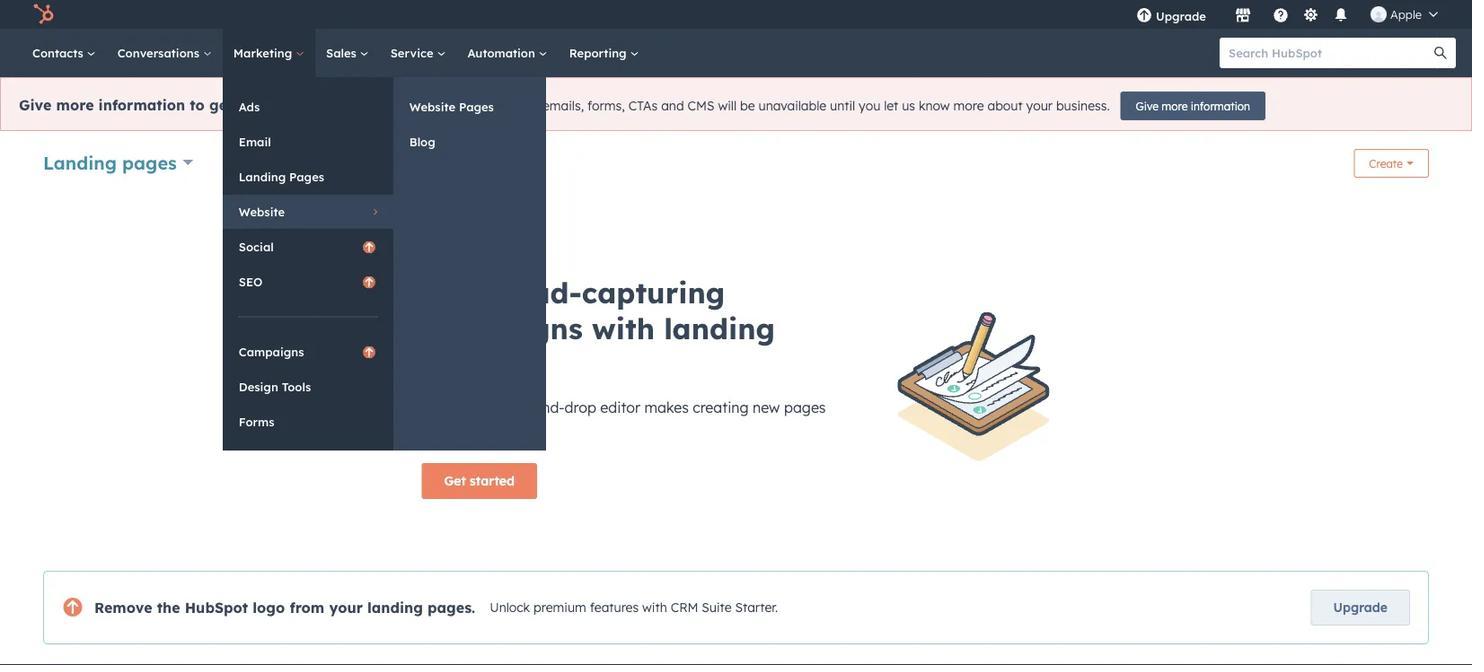 Task type: vqa. For each thing, say whether or not it's contained in the screenshot.
the makes
yes



Task type: locate. For each thing, give the bounding box(es) containing it.
0 vertical spatial website
[[410, 99, 456, 114]]

1 horizontal spatial and
[[661, 98, 684, 114]]

landing left pages.
[[368, 599, 423, 617]]

0 horizontal spatial hubspot
[[185, 599, 248, 617]]

give more information to get full access to hubspot
[[19, 96, 401, 114]]

website
[[410, 99, 456, 114], [239, 204, 285, 219]]

1 vertical spatial and
[[452, 421, 478, 439]]

be
[[740, 98, 755, 114]]

search button
[[1426, 38, 1456, 68]]

pages up blog link
[[459, 99, 494, 114]]

and
[[661, 98, 684, 114], [452, 421, 478, 439]]

reporting link
[[559, 29, 650, 77]]

your
[[1027, 98, 1053, 114], [329, 599, 363, 617]]

landing up creating
[[664, 311, 775, 347]]

and left cms
[[661, 98, 684, 114]]

settings link
[[1300, 5, 1322, 24]]

0 horizontal spatial give
[[19, 96, 52, 114]]

your right 'from'
[[329, 599, 363, 617]]

1 horizontal spatial pages
[[459, 99, 494, 114]]

design tools link
[[223, 370, 393, 404]]

notifications button
[[1326, 0, 1357, 29]]

1 horizontal spatial website
[[410, 99, 456, 114]]

0 vertical spatial pages
[[459, 99, 494, 114]]

pages down "give more information to get full access to hubspot"
[[122, 151, 177, 174]]

build
[[422, 275, 497, 311]]

apple
[[1391, 7, 1422, 22]]

0 horizontal spatial upgrade
[[1156, 9, 1207, 23]]

landing pages banner
[[43, 144, 1429, 185]]

like
[[474, 98, 494, 114]]

pages
[[459, 99, 494, 114], [289, 169, 324, 184]]

give for give more information to get full access to hubspot
[[19, 96, 52, 114]]

pages
[[122, 151, 177, 174], [422, 347, 510, 383], [784, 399, 826, 417]]

give down the contacts
[[19, 96, 52, 114]]

remove the hubspot logo from your landing pages.
[[94, 599, 475, 617]]

capturing
[[582, 275, 725, 311]]

crm
[[671, 600, 698, 616]]

0 horizontal spatial your
[[329, 599, 363, 617]]

0 horizontal spatial landing
[[43, 151, 117, 174]]

hubspot
[[338, 96, 401, 114], [185, 599, 248, 617]]

2 to from the left
[[318, 96, 333, 114]]

1 horizontal spatial to
[[318, 96, 333, 114]]

menu
[[1124, 0, 1451, 29]]

give
[[19, 96, 52, 114], [1136, 99, 1159, 113]]

you
[[859, 98, 881, 114]]

drop
[[565, 399, 596, 417]]

upgrade
[[1156, 9, 1207, 23], [1334, 600, 1388, 616]]

0 vertical spatial with
[[592, 311, 655, 347]]

0 vertical spatial pages
[[122, 151, 177, 174]]

pages right new
[[784, 399, 826, 417]]

hubspot's drag-and-drop editor makes creating new pages fast and simple.
[[422, 399, 826, 439]]

1 horizontal spatial your
[[1027, 98, 1053, 114]]

to
[[190, 96, 205, 114], [318, 96, 333, 114]]

1 vertical spatial upgrade
[[1334, 600, 1388, 616]]

more
[[56, 96, 94, 114], [954, 98, 984, 114], [1162, 99, 1188, 113]]

hubspot down "sales" link
[[338, 96, 401, 114]]

1 horizontal spatial information
[[1191, 99, 1251, 113]]

1 horizontal spatial hubspot
[[338, 96, 401, 114]]

0 vertical spatial your
[[1027, 98, 1053, 114]]

and down hubspot's
[[452, 421, 478, 439]]

landing for landing pages
[[43, 151, 117, 174]]

2 horizontal spatial more
[[1162, 99, 1188, 113]]

landing inside popup button
[[43, 151, 117, 174]]

service link
[[380, 29, 457, 77]]

0 horizontal spatial landing
[[368, 599, 423, 617]]

website for website
[[239, 204, 285, 219]]

0 horizontal spatial more
[[56, 96, 94, 114]]

unavailable
[[759, 98, 827, 114]]

0 horizontal spatial pages
[[289, 169, 324, 184]]

service
[[391, 45, 437, 60]]

pages inside "build lead-capturing campaigns with landing pages"
[[422, 347, 510, 383]]

1 vertical spatial landing
[[368, 599, 423, 617]]

landing pages
[[43, 151, 177, 174]]

1 horizontal spatial landing
[[664, 311, 775, 347]]

landing
[[43, 151, 117, 174], [239, 169, 286, 184]]

with left crm
[[642, 600, 667, 616]]

information
[[98, 96, 185, 114], [1191, 99, 1251, 113]]

1 horizontal spatial landing
[[239, 169, 286, 184]]

seo link
[[223, 265, 393, 299]]

apple button
[[1360, 0, 1449, 29]]

marketing menu
[[223, 77, 546, 451]]

get
[[444, 473, 466, 489]]

create button
[[1354, 149, 1429, 178]]

0 vertical spatial and
[[661, 98, 684, 114]]

to right the access
[[318, 96, 333, 114]]

logo
[[253, 599, 285, 617]]

and inside hubspot's drag-and-drop editor makes creating new pages fast and simple.
[[452, 421, 478, 439]]

full
[[238, 96, 261, 114]]

pages for landing pages
[[289, 169, 324, 184]]

business.
[[1056, 98, 1110, 114]]

emails,
[[543, 98, 584, 114]]

simple.
[[482, 421, 529, 439]]

1 horizontal spatial upgrade
[[1334, 600, 1388, 616]]

0 horizontal spatial to
[[190, 96, 205, 114]]

marketing link
[[223, 29, 315, 77]]

information inside give more information link
[[1191, 99, 1251, 113]]

landing
[[664, 311, 775, 347], [368, 599, 423, 617]]

0 vertical spatial upgrade
[[1156, 9, 1207, 23]]

0 vertical spatial landing
[[664, 311, 775, 347]]

1 vertical spatial pages
[[422, 347, 510, 383]]

website for website pages
[[410, 99, 456, 114]]

landing for landing pages
[[239, 169, 286, 184]]

1 vertical spatial with
[[642, 600, 667, 616]]

and-
[[533, 399, 565, 417]]

conversations link
[[107, 29, 223, 77]]

conversations
[[117, 45, 203, 60]]

pages up hubspot's
[[422, 347, 510, 383]]

1 to from the left
[[190, 96, 205, 114]]

marketing
[[233, 45, 296, 60]]

landing inside marketing menu
[[239, 169, 286, 184]]

email
[[239, 134, 271, 149]]

campaigns link
[[223, 335, 393, 369]]

website up blog on the top left
[[410, 99, 456, 114]]

information for give more information
[[1191, 99, 1251, 113]]

get
[[209, 96, 233, 114]]

1 horizontal spatial pages
[[422, 347, 510, 383]]

features
[[590, 600, 639, 616]]

campaigns
[[239, 345, 304, 359]]

ctas
[[629, 98, 658, 114]]

0 horizontal spatial pages
[[122, 151, 177, 174]]

the
[[157, 599, 180, 617]]

2 vertical spatial pages
[[784, 399, 826, 417]]

0 horizontal spatial information
[[98, 96, 185, 114]]

design
[[239, 380, 278, 394]]

creating
[[693, 399, 749, 417]]

pages down email "link"
[[289, 169, 324, 184]]

with up 'editor'
[[592, 311, 655, 347]]

automation
[[468, 45, 539, 60]]

premium
[[534, 600, 587, 616]]

help image
[[1273, 8, 1289, 24]]

1 vertical spatial website
[[239, 204, 285, 219]]

website up social
[[239, 204, 285, 219]]

contacts
[[32, 45, 87, 60]]

upgrade link
[[1311, 590, 1411, 626]]

give for give more information
[[1136, 99, 1159, 113]]

to left get
[[190, 96, 205, 114]]

give right business.
[[1136, 99, 1159, 113]]

hubspot right the the
[[185, 599, 248, 617]]

seo
[[239, 274, 263, 289]]

2 horizontal spatial pages
[[784, 399, 826, 417]]

your right about
[[1027, 98, 1053, 114]]

0 horizontal spatial website
[[239, 204, 285, 219]]

1 vertical spatial pages
[[289, 169, 324, 184]]

1 horizontal spatial give
[[1136, 99, 1159, 113]]

0 horizontal spatial and
[[452, 421, 478, 439]]

forms link
[[223, 405, 393, 439]]



Task type: describe. For each thing, give the bounding box(es) containing it.
sales
[[326, 45, 360, 60]]

social
[[239, 239, 274, 254]]

forms,
[[588, 98, 625, 114]]

unlock
[[490, 600, 530, 616]]

starter.
[[735, 600, 778, 616]]

features like calling, emails, forms, ctas and cms will be unavailable until you let us know more about your business.
[[419, 98, 1110, 114]]

know
[[919, 98, 950, 114]]

website pages
[[410, 99, 494, 114]]

blog link
[[393, 125, 546, 159]]

pages inside landing pages popup button
[[122, 151, 177, 174]]

upgrade image
[[1136, 8, 1153, 24]]

create
[[1370, 157, 1403, 170]]

new
[[753, 399, 780, 417]]

landing pages button
[[43, 150, 194, 176]]

0 vertical spatial hubspot
[[338, 96, 401, 114]]

help button
[[1266, 0, 1296, 29]]

forms
[[239, 415, 275, 429]]

will
[[718, 98, 737, 114]]

makes
[[645, 399, 689, 417]]

1 horizontal spatial more
[[954, 98, 984, 114]]

tools
[[282, 380, 311, 394]]

more for give more information to get full access to hubspot
[[56, 96, 94, 114]]

unlock premium features with crm suite starter.
[[490, 600, 778, 616]]

get started
[[444, 473, 515, 489]]

give more information link
[[1121, 92, 1266, 120]]

landing pages
[[239, 169, 324, 184]]

information for give more information to get full access to hubspot
[[98, 96, 185, 114]]

access
[[266, 96, 314, 114]]

email link
[[223, 125, 393, 159]]

hubspot image
[[32, 4, 54, 25]]

hubspot link
[[22, 4, 67, 25]]

us
[[902, 98, 916, 114]]

upgrade inside menu
[[1156, 9, 1207, 23]]

landing pages link
[[223, 160, 393, 194]]

features
[[419, 98, 471, 114]]

ads
[[239, 99, 260, 114]]

menu containing apple
[[1124, 0, 1451, 29]]

website pages link
[[393, 90, 546, 124]]

more for give more information
[[1162, 99, 1188, 113]]

1 vertical spatial hubspot
[[185, 599, 248, 617]]

campaigns
[[422, 311, 583, 347]]

pages for website pages
[[459, 99, 494, 114]]

started
[[470, 473, 515, 489]]

contacts link
[[22, 29, 107, 77]]

automation link
[[457, 29, 559, 77]]

calling,
[[497, 98, 539, 114]]

get started button
[[422, 464, 537, 500]]

editor
[[600, 399, 641, 417]]

lead-
[[506, 275, 582, 311]]

cms
[[688, 98, 715, 114]]

Search HubSpot search field
[[1220, 38, 1440, 68]]

let
[[884, 98, 899, 114]]

website link
[[223, 195, 393, 229]]

blog
[[410, 134, 435, 149]]

design tools
[[239, 380, 311, 394]]

reporting
[[569, 45, 630, 60]]

pages.
[[428, 599, 475, 617]]

search image
[[1435, 47, 1447, 59]]

ads link
[[223, 90, 393, 124]]

hubspot's
[[422, 399, 491, 417]]

until
[[830, 98, 855, 114]]

drag-
[[495, 399, 533, 417]]

bob builder image
[[1371, 6, 1387, 22]]

1 vertical spatial your
[[329, 599, 363, 617]]

build lead-capturing campaigns with landing pages
[[422, 275, 775, 383]]

pages inside hubspot's drag-and-drop editor makes creating new pages fast and simple.
[[784, 399, 826, 417]]

notifications image
[[1333, 8, 1349, 24]]

remove
[[94, 599, 152, 617]]

with inside "build lead-capturing campaigns with landing pages"
[[592, 311, 655, 347]]

marketplaces button
[[1225, 0, 1262, 29]]

about
[[988, 98, 1023, 114]]

landing inside "build lead-capturing campaigns with landing pages"
[[664, 311, 775, 347]]

give more information
[[1136, 99, 1251, 113]]

fast
[[422, 421, 448, 439]]

marketplaces image
[[1235, 8, 1251, 24]]

settings image
[[1303, 8, 1319, 24]]

suite
[[702, 600, 732, 616]]

from
[[290, 599, 325, 617]]

sales link
[[315, 29, 380, 77]]



